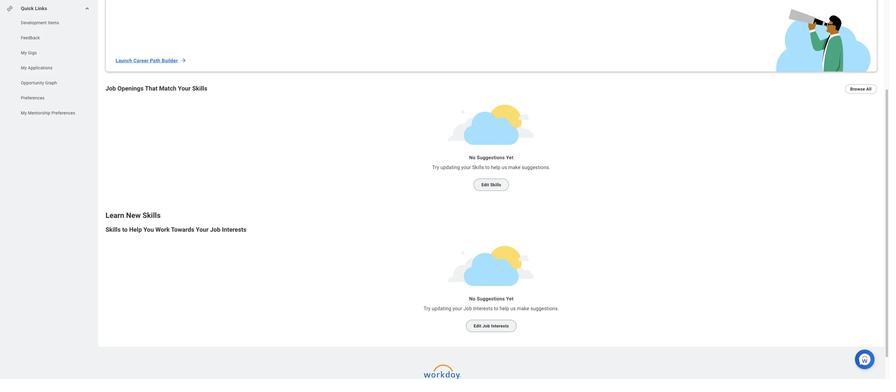 Task type: describe. For each thing, give the bounding box(es) containing it.
edit for job openings that match your skills
[[482, 182, 489, 187]]

1 vertical spatial preferences
[[52, 111, 75, 115]]

0 vertical spatial help
[[491, 165, 501, 170]]

my for my gigs
[[21, 50, 27, 55]]

career
[[134, 58, 149, 63]]

development items link
[[20, 20, 83, 26]]

launch career path builder
[[116, 58, 178, 63]]

towards
[[171, 226, 194, 233]]

work
[[156, 226, 170, 233]]

quick
[[21, 6, 34, 11]]

updating for job openings that match your skills
[[441, 165, 460, 170]]

arrow right image
[[180, 57, 187, 64]]

opportunity graph link
[[20, 80, 83, 86]]

1 vertical spatial interests
[[474, 306, 493, 312]]

preferences link
[[20, 95, 83, 101]]

suggestions for job openings that match your skills
[[477, 155, 505, 161]]

1 vertical spatial us
[[511, 306, 516, 312]]

chevron up small image
[[84, 6, 90, 12]]

0 horizontal spatial preferences
[[21, 95, 45, 100]]

openings
[[118, 85, 144, 92]]

try updating your job interests to help us make suggestions.
[[424, 306, 560, 312]]

applications
[[28, 65, 53, 70]]

my mentorship preferences link
[[20, 110, 83, 116]]

launch career path builder button
[[116, 54, 187, 67]]

match
[[159, 85, 177, 92]]

job inside edit job interests button
[[483, 324, 490, 329]]

graph
[[45, 80, 57, 85]]

my for my applications
[[21, 65, 27, 70]]

development
[[21, 20, 47, 25]]

1 vertical spatial make
[[517, 306, 530, 312]]

launch
[[116, 58, 132, 63]]

no for job openings that match your skills
[[470, 155, 476, 161]]

help
[[129, 226, 142, 233]]

skills to help you work towards your job interests
[[106, 226, 247, 233]]

development items
[[21, 20, 59, 25]]

yet for skills to help you work towards your job interests
[[507, 296, 514, 302]]

launch career path builder icon image
[[777, 9, 871, 72]]

1 vertical spatial help
[[500, 306, 510, 312]]

browse
[[851, 87, 866, 91]]

suggestions for skills to help you work towards your job interests
[[477, 296, 505, 302]]

your for job openings that match your skills
[[462, 165, 471, 170]]

no suggestions yet for job openings that match your skills
[[470, 155, 514, 161]]

my for my mentorship preferences
[[21, 111, 27, 115]]

path
[[150, 58, 161, 63]]



Task type: locate. For each thing, give the bounding box(es) containing it.
1 vertical spatial no
[[470, 296, 476, 302]]

your
[[178, 85, 191, 92], [196, 226, 209, 233]]

no suggestions yet up try updating your job interests to help us make suggestions.
[[470, 296, 514, 302]]

my
[[21, 50, 27, 55], [21, 65, 27, 70], [21, 111, 27, 115]]

1 horizontal spatial us
[[511, 306, 516, 312]]

gigs
[[28, 50, 37, 55]]

0 vertical spatial updating
[[441, 165, 460, 170]]

0 horizontal spatial try
[[424, 306, 431, 312]]

skills
[[192, 85, 207, 92], [473, 165, 484, 170], [491, 182, 502, 187], [143, 211, 161, 220], [106, 226, 121, 233]]

try for job openings that match your skills
[[433, 165, 440, 170]]

1 vertical spatial updating
[[432, 306, 452, 312]]

quick links element
[[6, 2, 93, 15]]

2 vertical spatial interests
[[492, 324, 509, 329]]

updating
[[441, 165, 460, 170], [432, 306, 452, 312]]

opportunity graph
[[21, 80, 57, 85]]

you
[[143, 226, 154, 233]]

1 vertical spatial edit
[[474, 324, 482, 329]]

edit job interests
[[474, 324, 509, 329]]

suggestions.
[[522, 165, 551, 170], [531, 306, 560, 312]]

1 vertical spatial your
[[196, 226, 209, 233]]

0 vertical spatial your
[[462, 165, 471, 170]]

feedback
[[21, 35, 40, 40]]

1 horizontal spatial preferences
[[52, 111, 75, 115]]

learn
[[106, 211, 124, 220]]

0 vertical spatial yet
[[507, 155, 514, 161]]

to
[[486, 165, 490, 170], [122, 226, 128, 233], [494, 306, 499, 312]]

your for skills to help you work towards your job interests
[[453, 306, 463, 312]]

updating for skills to help you work towards your job interests
[[432, 306, 452, 312]]

my left mentorship
[[21, 111, 27, 115]]

0 vertical spatial us
[[502, 165, 507, 170]]

us
[[502, 165, 507, 170], [511, 306, 516, 312]]

all
[[867, 87, 872, 91]]

0 vertical spatial preferences
[[21, 95, 45, 100]]

0 vertical spatial no suggestions yet
[[470, 155, 514, 161]]

0 vertical spatial try
[[433, 165, 440, 170]]

preferences
[[21, 95, 45, 100], [52, 111, 75, 115]]

us up edit job interests button
[[511, 306, 516, 312]]

1 vertical spatial my
[[21, 65, 27, 70]]

2 vertical spatial to
[[494, 306, 499, 312]]

no for skills to help you work towards your job interests
[[470, 296, 476, 302]]

0 vertical spatial make
[[509, 165, 521, 170]]

2 horizontal spatial to
[[494, 306, 499, 312]]

0 vertical spatial my
[[21, 50, 27, 55]]

2 my from the top
[[21, 65, 27, 70]]

logo image
[[424, 362, 461, 379]]

2 no suggestions yet from the top
[[470, 296, 514, 302]]

1 vertical spatial suggestions.
[[531, 306, 560, 312]]

yet up try updating your skills to help us make suggestions.
[[507, 155, 514, 161]]

my gigs
[[21, 50, 37, 55]]

job
[[106, 85, 116, 92], [210, 226, 221, 233], [464, 306, 472, 312], [483, 324, 490, 329]]

2 suggestions from the top
[[477, 296, 505, 302]]

to left the help on the bottom left
[[122, 226, 128, 233]]

items
[[48, 20, 59, 25]]

edit skills button
[[474, 179, 509, 191]]

help up edit job interests button
[[500, 306, 510, 312]]

1 horizontal spatial your
[[196, 226, 209, 233]]

0 vertical spatial suggestions.
[[522, 165, 551, 170]]

new
[[126, 211, 141, 220]]

my gigs link
[[20, 50, 83, 56]]

no up try updating your job interests to help us make suggestions.
[[470, 296, 476, 302]]

your
[[462, 165, 471, 170], [453, 306, 463, 312]]

1 yet from the top
[[507, 155, 514, 161]]

0 horizontal spatial us
[[502, 165, 507, 170]]

no
[[470, 155, 476, 161], [470, 296, 476, 302]]

skills inside button
[[491, 182, 502, 187]]

list
[[0, 20, 98, 118]]

list containing development items
[[0, 20, 98, 118]]

suggestions
[[477, 155, 505, 161], [477, 296, 505, 302]]

1 vertical spatial to
[[122, 226, 128, 233]]

your right towards
[[196, 226, 209, 233]]

1 no from the top
[[470, 155, 476, 161]]

0 vertical spatial interests
[[222, 226, 247, 233]]

3 my from the top
[[21, 111, 27, 115]]

links
[[35, 6, 47, 11]]

to up edit skills
[[486, 165, 490, 170]]

my applications link
[[20, 65, 83, 71]]

2 no from the top
[[470, 296, 476, 302]]

try updating your skills to help us make suggestions.
[[433, 165, 551, 170]]

suggestions up try updating your skills to help us make suggestions.
[[477, 155, 505, 161]]

0 vertical spatial suggestions
[[477, 155, 505, 161]]

builder
[[162, 58, 178, 63]]

edit
[[482, 182, 489, 187], [474, 324, 482, 329]]

edit job interests button
[[466, 320, 517, 332]]

help
[[491, 165, 501, 170], [500, 306, 510, 312]]

1 vertical spatial suggestions
[[477, 296, 505, 302]]

try for skills to help you work towards your job interests
[[424, 306, 431, 312]]

1 vertical spatial no suggestions yet
[[470, 296, 514, 302]]

quick links
[[21, 6, 47, 11]]

preferences down "opportunity"
[[21, 95, 45, 100]]

1 vertical spatial your
[[453, 306, 463, 312]]

edit skills
[[482, 182, 502, 187]]

your right match
[[178, 85, 191, 92]]

1 horizontal spatial to
[[486, 165, 490, 170]]

mentorship
[[28, 111, 50, 115]]

1 vertical spatial yet
[[507, 296, 514, 302]]

interests inside button
[[492, 324, 509, 329]]

0 horizontal spatial to
[[122, 226, 128, 233]]

job openings that match your skills
[[106, 85, 207, 92]]

1 suggestions from the top
[[477, 155, 505, 161]]

2 vertical spatial my
[[21, 111, 27, 115]]

edit for skills to help you work towards your job interests
[[474, 324, 482, 329]]

0 horizontal spatial your
[[178, 85, 191, 92]]

no suggestions yet
[[470, 155, 514, 161], [470, 296, 514, 302]]

preferences down preferences link
[[52, 111, 75, 115]]

my down my gigs
[[21, 65, 27, 70]]

my left gigs
[[21, 50, 27, 55]]

no suggestions yet up try updating your skills to help us make suggestions.
[[470, 155, 514, 161]]

suggestions up try updating your job interests to help us make suggestions.
[[477, 296, 505, 302]]

browse all
[[851, 87, 872, 91]]

edit down try updating your job interests to help us make suggestions.
[[474, 324, 482, 329]]

edit down try updating your skills to help us make suggestions.
[[482, 182, 489, 187]]

feedback link
[[20, 35, 83, 41]]

1 my from the top
[[21, 50, 27, 55]]

my applications
[[21, 65, 53, 70]]

1 vertical spatial try
[[424, 306, 431, 312]]

to up edit job interests button
[[494, 306, 499, 312]]

learn new skills
[[106, 211, 161, 220]]

opportunity
[[21, 80, 44, 85]]

no up try updating your skills to help us make suggestions.
[[470, 155, 476, 161]]

0 vertical spatial your
[[178, 85, 191, 92]]

us up 'edit skills' button
[[502, 165, 507, 170]]

0 vertical spatial edit
[[482, 182, 489, 187]]

that
[[145, 85, 158, 92]]

no suggestions yet for skills to help you work towards your job interests
[[470, 296, 514, 302]]

help up edit skills
[[491, 165, 501, 170]]

yet for job openings that match your skills
[[507, 155, 514, 161]]

yet up try updating your job interests to help us make suggestions.
[[507, 296, 514, 302]]

yet
[[507, 155, 514, 161], [507, 296, 514, 302]]

browse all link
[[845, 84, 878, 94]]

1 no suggestions yet from the top
[[470, 155, 514, 161]]

my mentorship preferences
[[21, 111, 75, 115]]

link image
[[6, 5, 14, 12]]

interests
[[222, 226, 247, 233], [474, 306, 493, 312], [492, 324, 509, 329]]

try
[[433, 165, 440, 170], [424, 306, 431, 312]]

1 horizontal spatial try
[[433, 165, 440, 170]]

0 vertical spatial to
[[486, 165, 490, 170]]

0 vertical spatial no
[[470, 155, 476, 161]]

make
[[509, 165, 521, 170], [517, 306, 530, 312]]

2 yet from the top
[[507, 296, 514, 302]]



Task type: vqa. For each thing, say whether or not it's contained in the screenshot.
item
no



